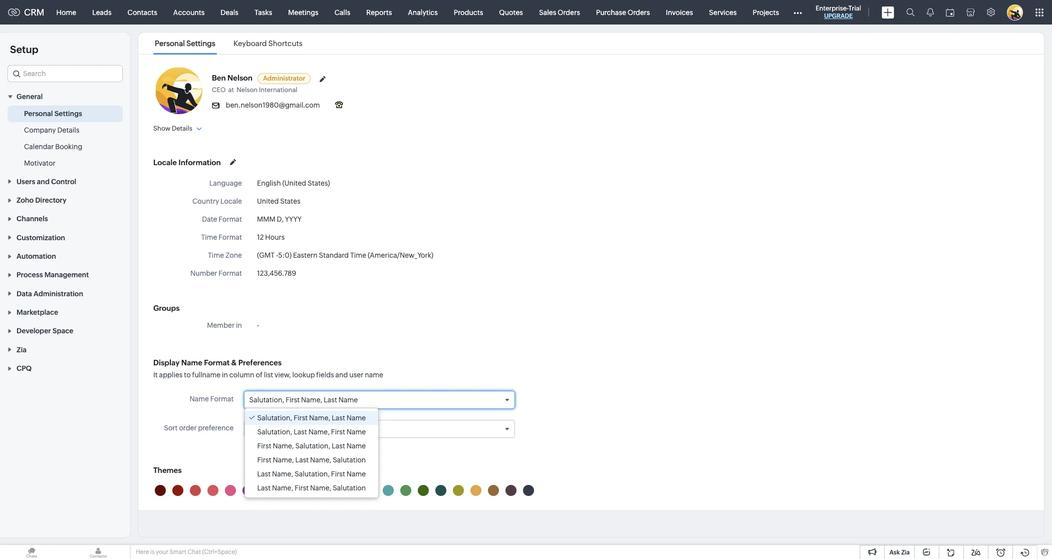 Task type: describe. For each thing, give the bounding box(es) containing it.
enterprise-
[[816, 5, 849, 12]]

member
[[207, 322, 235, 330]]

member in
[[207, 322, 242, 330]]

ben
[[212, 74, 226, 82]]

preferences
[[238, 359, 282, 367]]

calendar booking
[[24, 143, 82, 151]]

general
[[17, 93, 43, 101]]

display
[[153, 359, 180, 367]]

column
[[229, 371, 254, 379]]

12 hours
[[257, 234, 285, 242]]

last down first name, last name, salutation
[[257, 471, 271, 479]]

details for show details
[[172, 125, 192, 132]]

first down first name, salutation, last name
[[257, 457, 271, 465]]

products
[[454, 8, 483, 16]]

1 horizontal spatial personal settings
[[155, 39, 215, 48]]

orders for purchase orders
[[628, 8, 650, 16]]

salutation, up "last name, first name, salutation"
[[295, 471, 330, 479]]

quotes
[[499, 8, 523, 16]]

first up salutation, last name, first name
[[294, 415, 308, 423]]

0 horizontal spatial locale
[[153, 158, 177, 167]]

language
[[209, 179, 242, 187]]

groups
[[153, 304, 180, 313]]

time zone
[[208, 252, 242, 260]]

united states
[[257, 197, 301, 205]]

settings inside the general region
[[54, 110, 82, 118]]

name
[[365, 371, 383, 379]]

first inside 'field'
[[286, 396, 300, 404]]

fullname
[[192, 371, 221, 379]]

format for date
[[219, 215, 242, 223]]

setup
[[10, 44, 38, 55]]

name inside salutation, first name, last name 'field'
[[339, 396, 358, 404]]

list
[[264, 371, 273, 379]]

signals element
[[921, 0, 940, 25]]

first name, salutation, last name
[[257, 443, 366, 451]]

preference
[[198, 425, 234, 433]]

sort
[[164, 425, 178, 433]]

time right the standard at the top left of the page
[[350, 252, 366, 260]]

services
[[709, 8, 737, 16]]

salutation, down salutation, last name, first name
[[295, 443, 330, 451]]

cpq
[[17, 365, 32, 373]]

reports link
[[358, 0, 400, 24]]

12
[[257, 234, 264, 242]]

last inside 'field'
[[324, 396, 337, 404]]

international
[[259, 86, 297, 94]]

first up "last name, first name, salutation"
[[331, 471, 345, 479]]

ask
[[890, 550, 900, 557]]

yyyy
[[285, 215, 302, 223]]

chat
[[188, 549, 201, 556]]

first name, last name, salutation
[[257, 457, 366, 465]]

last up last name, salutation, first name
[[295, 457, 309, 465]]

process
[[17, 271, 43, 279]]

signals image
[[927, 8, 934, 17]]

profile image
[[1007, 4, 1023, 20]]

developer
[[17, 327, 51, 335]]

hours
[[265, 234, 285, 242]]

calendar booking link
[[24, 142, 82, 152]]

company details link
[[24, 125, 79, 135]]

smart
[[170, 549, 186, 556]]

personal settings link for keyboard shortcuts "link"
[[153, 39, 217, 48]]

services link
[[701, 0, 745, 24]]

personal settings link for company details link
[[24, 109, 82, 119]]

contacts
[[128, 8, 157, 16]]

show details link
[[153, 125, 202, 132]]

profile element
[[1001, 0, 1029, 24]]

united
[[257, 197, 279, 205]]

show
[[153, 125, 171, 132]]

invoices link
[[658, 0, 701, 24]]

customization
[[17, 234, 65, 242]]

calls link
[[327, 0, 358, 24]]

Other Modules field
[[787, 4, 809, 20]]

zoho directory
[[17, 196, 66, 204]]

contacts image
[[67, 546, 130, 560]]

format for number
[[219, 270, 242, 278]]

1 vertical spatial nelson
[[237, 86, 258, 94]]

1 vertical spatial zia
[[901, 550, 910, 557]]

zoho directory button
[[0, 191, 130, 209]]

Salutation, First Name, Last Name field
[[244, 392, 515, 409]]

last up salutation, last name, first name
[[332, 415, 345, 423]]

in inside display name format & preferences it applies to fullname in column of list view, lookup fields and user name
[[222, 371, 228, 379]]

applies
[[159, 371, 183, 379]]

create menu element
[[876, 0, 900, 24]]

developer space
[[17, 327, 73, 335]]

it
[[153, 371, 158, 379]]

sales orders link
[[531, 0, 588, 24]]

salutation for first name, last name, salutation
[[333, 457, 366, 465]]

time for time zone
[[208, 252, 224, 260]]

country
[[192, 197, 219, 205]]

mmm d, yyyy
[[257, 215, 302, 223]]

channels button
[[0, 209, 130, 228]]

none field search
[[8, 65, 123, 82]]

time format
[[201, 234, 242, 242]]

ceo
[[212, 86, 226, 94]]

1 vertical spatial -
[[257, 322, 259, 330]]

here
[[136, 549, 149, 556]]

process management button
[[0, 266, 130, 284]]

and inside display name format & preferences it applies to fullname in column of list view, lookup fields and user name
[[336, 371, 348, 379]]

calls
[[335, 8, 350, 16]]

chats image
[[0, 546, 63, 560]]

user
[[349, 371, 364, 379]]

search element
[[900, 0, 921, 25]]

crm link
[[8, 7, 44, 18]]

reports
[[366, 8, 392, 16]]

purchase orders
[[596, 8, 650, 16]]

search image
[[907, 8, 915, 17]]

Search text field
[[8, 66, 122, 82]]

eastern
[[293, 252, 318, 260]]

deals link
[[213, 0, 247, 24]]

motivator
[[24, 160, 55, 168]]

salutation, up first name, salutation, last name
[[257, 429, 292, 437]]

accounts link
[[165, 0, 213, 24]]

tasks link
[[247, 0, 280, 24]]

developer space button
[[0, 322, 130, 340]]

first up first name, last name, salutation
[[257, 443, 271, 451]]

automation button
[[0, 247, 130, 266]]



Task type: locate. For each thing, give the bounding box(es) containing it.
nelson international link
[[237, 86, 300, 94]]

1 vertical spatial personal settings
[[24, 110, 82, 118]]

(gmt
[[257, 252, 275, 260]]

personal settings link up company details link
[[24, 109, 82, 119]]

locale information
[[153, 158, 221, 167]]

purchase
[[596, 8, 626, 16]]

personal inside the general region
[[24, 110, 53, 118]]

0 vertical spatial nelson
[[228, 74, 252, 82]]

settings down general dropdown button
[[54, 110, 82, 118]]

orders right purchase
[[628, 8, 650, 16]]

projects
[[753, 8, 779, 16]]

users and control button
[[0, 172, 130, 191]]

salutation, up salutation, last name, first name
[[257, 415, 292, 423]]

and inside the users and control dropdown button
[[37, 178, 50, 186]]

salutation, first name, last name for salutation, first name, last name 'field'
[[249, 396, 358, 404]]

locale down show at the left top of the page
[[153, 158, 177, 167]]

name inside display name format & preferences it applies to fullname in column of list view, lookup fields and user name
[[181, 359, 202, 367]]

analytics link
[[400, 0, 446, 24]]

in right member
[[236, 322, 242, 330]]

(america/new_york)
[[368, 252, 434, 260]]

0 vertical spatial personal settings
[[155, 39, 215, 48]]

marketplace
[[17, 309, 58, 317]]

0 horizontal spatial details
[[57, 126, 79, 134]]

last down last name, salutation, first name
[[257, 485, 271, 493]]

time down date at the top of the page
[[201, 234, 217, 242]]

list
[[146, 33, 312, 54]]

salutation, first name, last name inside 'tree'
[[257, 415, 366, 423]]

salutation, first name, last name for 'tree' containing salutation, first name, last name
[[257, 415, 366, 423]]

1 vertical spatial and
[[336, 371, 348, 379]]

last down salutation, last name, first name
[[332, 443, 345, 451]]

personal settings link
[[153, 39, 217, 48], [24, 109, 82, 119]]

1 vertical spatial in
[[222, 371, 228, 379]]

date
[[202, 215, 217, 223]]

number format
[[190, 270, 242, 278]]

channels
[[17, 215, 48, 223]]

format down zone
[[219, 270, 242, 278]]

administrator
[[263, 75, 305, 82]]

0 vertical spatial personal settings link
[[153, 39, 217, 48]]

in left "column"
[[222, 371, 228, 379]]

2 salutation from the top
[[333, 485, 366, 493]]

details right show at the left top of the page
[[172, 125, 192, 132]]

format for name
[[210, 395, 234, 403]]

details for company details
[[57, 126, 79, 134]]

personal
[[155, 39, 185, 48], [24, 110, 53, 118]]

personal down the accounts on the top left of page
[[155, 39, 185, 48]]

of
[[256, 371, 263, 379]]

zia right ask
[[901, 550, 910, 557]]

zia inside zia dropdown button
[[17, 346, 27, 354]]

settings down the accounts on the top left of page
[[186, 39, 215, 48]]

salutation, first name, last name inside 'field'
[[249, 396, 358, 404]]

details inside the general region
[[57, 126, 79, 134]]

to
[[184, 371, 191, 379]]

0 horizontal spatial -
[[257, 322, 259, 330]]

- right '(gmt'
[[276, 252, 278, 260]]

zia up cpq
[[17, 346, 27, 354]]

format inside display name format & preferences it applies to fullname in column of list view, lookup fields and user name
[[204, 359, 230, 367]]

list containing personal settings
[[146, 33, 312, 54]]

2 orders from the left
[[628, 8, 650, 16]]

0 horizontal spatial zia
[[17, 346, 27, 354]]

lookup
[[292, 371, 315, 379]]

ben nelson
[[212, 74, 252, 82]]

1 horizontal spatial in
[[236, 322, 242, 330]]

1 vertical spatial locale
[[220, 197, 242, 205]]

format up time format
[[219, 215, 242, 223]]

1 vertical spatial settings
[[54, 110, 82, 118]]

1 vertical spatial salutation, first name, last name
[[257, 415, 366, 423]]

salutation for last name, first name, salutation
[[333, 485, 366, 493]]

(united
[[282, 179, 306, 187]]

home
[[56, 8, 76, 16]]

tree containing salutation, first name, last name
[[245, 409, 378, 498]]

tree
[[245, 409, 378, 498]]

0 horizontal spatial personal settings link
[[24, 109, 82, 119]]

deals
[[221, 8, 238, 16]]

company details
[[24, 126, 79, 134]]

zone
[[225, 252, 242, 260]]

personal up company
[[24, 110, 53, 118]]

first up first name, salutation, last name
[[331, 429, 345, 437]]

personal settings link inside the general region
[[24, 109, 82, 119]]

nelson right at
[[237, 86, 258, 94]]

None field
[[8, 65, 123, 82], [244, 421, 515, 438], [244, 421, 515, 438]]

themes
[[153, 467, 182, 475]]

1 horizontal spatial and
[[336, 371, 348, 379]]

salutation down last name, salutation, first name
[[333, 485, 366, 493]]

management
[[44, 271, 89, 279]]

products link
[[446, 0, 491, 24]]

0 horizontal spatial personal settings
[[24, 110, 82, 118]]

users and control
[[17, 178, 76, 186]]

contacts link
[[120, 0, 165, 24]]

1 vertical spatial salutation
[[333, 485, 366, 493]]

last name, salutation, first name
[[257, 471, 366, 479]]

format up zone
[[219, 234, 242, 242]]

1 horizontal spatial -
[[276, 252, 278, 260]]

english
[[257, 179, 281, 187]]

&
[[231, 359, 237, 367]]

upgrade
[[824, 13, 853, 20]]

orders for sales orders
[[558, 8, 580, 16]]

0 horizontal spatial settings
[[54, 110, 82, 118]]

0 horizontal spatial in
[[222, 371, 228, 379]]

orders right sales
[[558, 8, 580, 16]]

d,
[[277, 215, 284, 223]]

0 horizontal spatial orders
[[558, 8, 580, 16]]

time left zone
[[208, 252, 224, 260]]

0 vertical spatial salutation
[[333, 457, 366, 465]]

company
[[24, 126, 56, 134]]

first down view,
[[286, 396, 300, 404]]

shortcuts
[[268, 39, 303, 48]]

1 vertical spatial personal settings link
[[24, 109, 82, 119]]

create menu image
[[882, 6, 894, 18]]

0 vertical spatial personal
[[155, 39, 185, 48]]

calendar image
[[946, 8, 955, 16]]

first down last name, salutation, first name
[[295, 485, 309, 493]]

nelson up at
[[228, 74, 252, 82]]

personal settings inside the general region
[[24, 110, 82, 118]]

salutation up last name, salutation, first name
[[333, 457, 366, 465]]

salutation, inside salutation, first name, last name 'field'
[[249, 396, 284, 404]]

standard
[[319, 252, 349, 260]]

personal settings link down the accounts on the top left of page
[[153, 39, 217, 48]]

personal settings down the accounts on the top left of page
[[155, 39, 215, 48]]

1 orders from the left
[[558, 8, 580, 16]]

1 vertical spatial personal
[[24, 110, 53, 118]]

leads
[[92, 8, 112, 16]]

analytics
[[408, 8, 438, 16]]

automation
[[17, 253, 56, 261]]

name, inside 'field'
[[301, 396, 322, 404]]

personal settings up company details link
[[24, 110, 82, 118]]

meetings link
[[280, 0, 327, 24]]

0 vertical spatial in
[[236, 322, 242, 330]]

keyboard
[[233, 39, 267, 48]]

and right users
[[37, 178, 50, 186]]

salutation, down list
[[249, 396, 284, 404]]

0 horizontal spatial personal
[[24, 110, 53, 118]]

1 horizontal spatial locale
[[220, 197, 242, 205]]

mmm
[[257, 215, 275, 223]]

home link
[[48, 0, 84, 24]]

last
[[324, 396, 337, 404], [332, 415, 345, 423], [294, 429, 307, 437], [332, 443, 345, 451], [295, 457, 309, 465], [257, 471, 271, 479], [257, 485, 271, 493]]

order
[[179, 425, 197, 433]]

accounts
[[173, 8, 205, 16]]

(gmt -5:0) eastern standard time (america/new_york)
[[257, 252, 434, 260]]

salutation, first name, last name down lookup
[[249, 396, 358, 404]]

format down fullname at the bottom
[[210, 395, 234, 403]]

users
[[17, 178, 35, 186]]

cpq button
[[0, 359, 130, 378]]

1 horizontal spatial orders
[[628, 8, 650, 16]]

1 horizontal spatial personal
[[155, 39, 185, 48]]

5:0)
[[278, 252, 292, 260]]

last up first name, salutation, last name
[[294, 429, 307, 437]]

invoices
[[666, 8, 693, 16]]

and left user
[[336, 371, 348, 379]]

ceo at nelson international
[[212, 86, 297, 94]]

0 vertical spatial and
[[37, 178, 50, 186]]

english (united states)
[[257, 179, 330, 187]]

last down fields
[[324, 396, 337, 404]]

ask zia
[[890, 550, 910, 557]]

details up booking
[[57, 126, 79, 134]]

format up fullname at the bottom
[[204, 359, 230, 367]]

0 horizontal spatial and
[[37, 178, 50, 186]]

0 vertical spatial zia
[[17, 346, 27, 354]]

locale down language
[[220, 197, 242, 205]]

keyboard shortcuts link
[[232, 39, 304, 48]]

0 vertical spatial settings
[[186, 39, 215, 48]]

calendar
[[24, 143, 54, 151]]

general region
[[0, 106, 130, 172]]

country locale
[[192, 197, 242, 205]]

1 salutation from the top
[[333, 457, 366, 465]]

in
[[236, 322, 242, 330], [222, 371, 228, 379]]

0 vertical spatial salutation, first name, last name
[[249, 396, 358, 404]]

1 horizontal spatial zia
[[901, 550, 910, 557]]

states
[[280, 197, 301, 205]]

marketplace button
[[0, 303, 130, 322]]

zia button
[[0, 340, 130, 359]]

- right member in
[[257, 322, 259, 330]]

1 horizontal spatial details
[[172, 125, 192, 132]]

booking
[[55, 143, 82, 151]]

show details
[[153, 125, 192, 132]]

personal settings
[[155, 39, 215, 48], [24, 110, 82, 118]]

general button
[[0, 87, 130, 106]]

settings
[[186, 39, 215, 48], [54, 110, 82, 118]]

keyboard shortcuts
[[233, 39, 303, 48]]

data administration button
[[0, 284, 130, 303]]

zoho
[[17, 196, 34, 204]]

format
[[219, 215, 242, 223], [219, 234, 242, 242], [219, 270, 242, 278], [204, 359, 230, 367], [210, 395, 234, 403]]

1 horizontal spatial settings
[[186, 39, 215, 48]]

salutation, first name, last name up salutation, last name, first name
[[257, 415, 366, 423]]

format for time
[[219, 234, 242, 242]]

first
[[286, 396, 300, 404], [294, 415, 308, 423], [331, 429, 345, 437], [257, 443, 271, 451], [257, 457, 271, 465], [331, 471, 345, 479], [295, 485, 309, 493]]

time for time format
[[201, 234, 217, 242]]

0 vertical spatial locale
[[153, 158, 177, 167]]

0 vertical spatial -
[[276, 252, 278, 260]]

directory
[[35, 196, 66, 204]]

1 horizontal spatial personal settings link
[[153, 39, 217, 48]]



Task type: vqa. For each thing, say whether or not it's contained in the screenshot.


